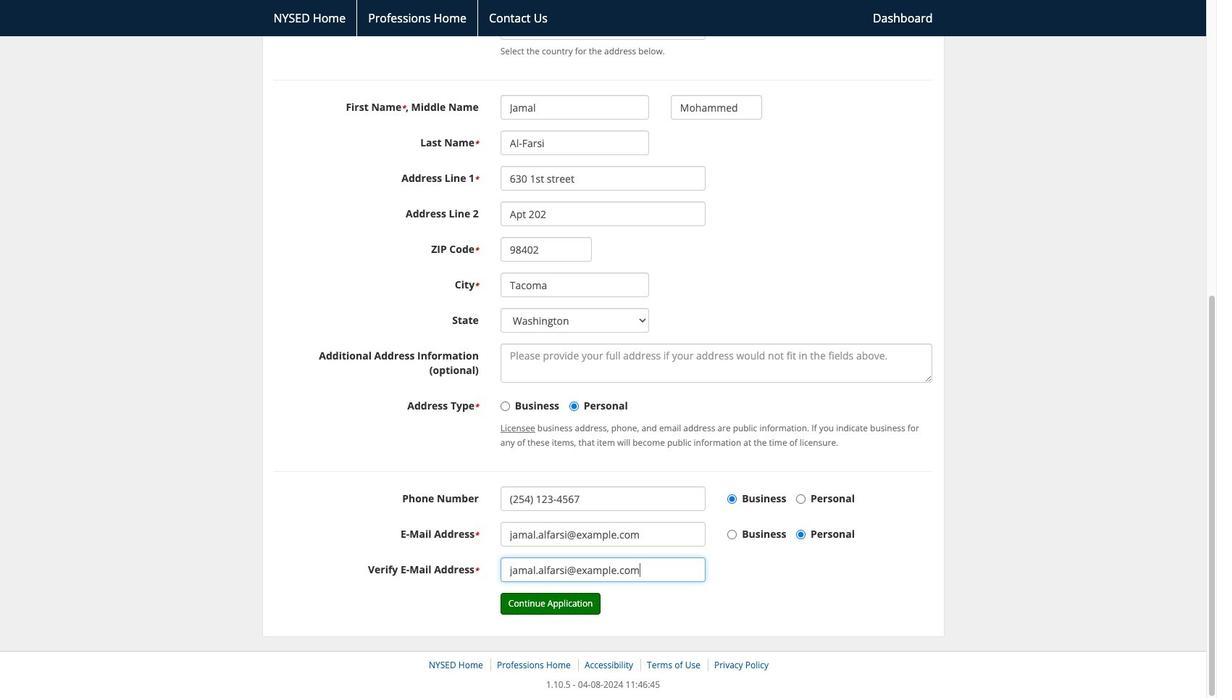 Task type: locate. For each thing, give the bounding box(es) containing it.
None radio
[[570, 402, 579, 411], [728, 495, 737, 504], [797, 495, 806, 504], [728, 530, 737, 539], [570, 402, 579, 411], [728, 495, 737, 504], [797, 495, 806, 504], [728, 530, 737, 539]]

Middle Name text field
[[671, 95, 763, 120]]

First Name text field
[[501, 95, 649, 120]]

City text field
[[501, 273, 649, 297]]

Please re-enter your e-mail address. text field
[[501, 558, 706, 582]]

None submit
[[501, 593, 601, 615]]

None radio
[[501, 402, 510, 411], [797, 530, 806, 539], [501, 402, 510, 411], [797, 530, 806, 539]]



Task type: describe. For each thing, give the bounding box(es) containing it.
Address Line 1 text field
[[501, 166, 706, 191]]

Last Name text field
[[501, 131, 649, 155]]

Email text field
[[501, 522, 706, 547]]

ZIP Code text field
[[501, 237, 593, 262]]

Enter phone number (optional) text field
[[501, 487, 706, 511]]

Address Line 2 text field
[[501, 202, 706, 226]]

Please provide your full address if your address would not fit in the fields above. text field
[[501, 344, 933, 383]]



Task type: vqa. For each thing, say whether or not it's contained in the screenshot.
list image
no



